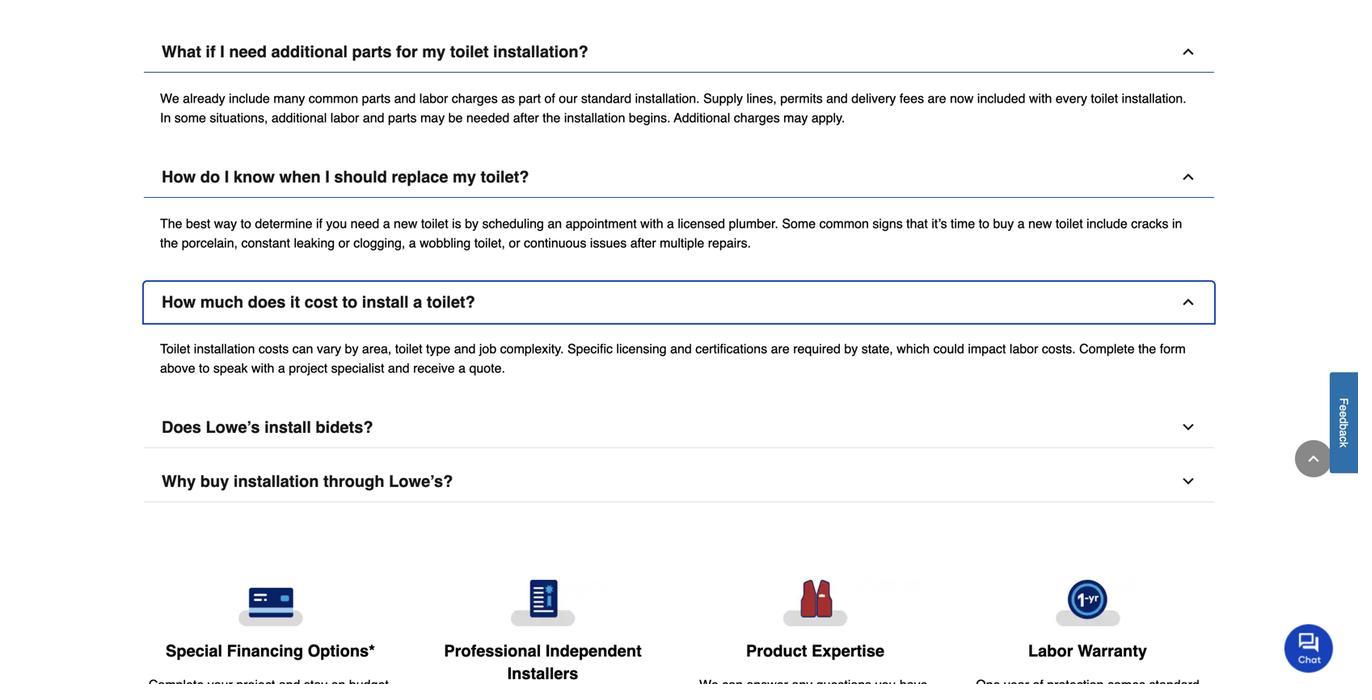 Task type: vqa. For each thing, say whether or not it's contained in the screenshot.
"Center" associated with Lowe's Credit Center
no



Task type: describe. For each thing, give the bounding box(es) containing it.
a right time
[[1017, 216, 1025, 231]]

additional inside what if i need additional parts for my toilet installation? button
[[271, 42, 348, 61]]

1 new from the left
[[394, 216, 417, 231]]

the inside the best way to determine if you need a new toilet is by scheduling an appointment with a licensed plumber. some common signs that it's time to buy a new toilet include cracks in the porcelain, constant leaking or clogging, a wobbling toilet, or continuous issues after multiple repairs.
[[160, 235, 178, 250]]

what if i need additional parts for my toilet installation? button
[[144, 31, 1214, 73]]

every
[[1056, 91, 1087, 106]]

buy inside the best way to determine if you need a new toilet is by scheduling an appointment with a licensed plumber. some common signs that it's time to buy a new toilet include cracks in the porcelain, constant leaking or clogging, a wobbling toilet, or continuous issues after multiple repairs.
[[993, 216, 1014, 231]]

labor warranty
[[1028, 642, 1147, 661]]

2 or from the left
[[509, 235, 520, 250]]

f e e d b a c k button
[[1330, 373, 1358, 474]]

time
[[951, 216, 975, 231]]

which
[[897, 341, 930, 356]]

chevron up image for what if i need additional parts for my toilet installation?
[[1180, 43, 1196, 60]]

2 installation. from the left
[[1122, 91, 1186, 106]]

special financing options*
[[166, 642, 375, 661]]

1 vertical spatial toilet?
[[427, 293, 475, 311]]

2 may from the left
[[783, 110, 808, 125]]

lowe's
[[206, 418, 260, 437]]

needed
[[466, 110, 509, 125]]

is
[[452, 216, 461, 231]]

supply
[[703, 91, 743, 106]]

job
[[479, 341, 497, 356]]

lines,
[[746, 91, 777, 106]]

we already include many common parts and labor charges as part of our standard installation. supply lines, permits and delivery fees are now included with every toilet installation. in some situations, additional labor and parts may be needed after the installation begins. additional charges may apply.
[[160, 91, 1186, 125]]

toilet left cracks
[[1056, 216, 1083, 231]]

lowe's?
[[389, 472, 453, 491]]

toilet
[[160, 341, 190, 356]]

required
[[793, 341, 841, 356]]

parts for for
[[352, 42, 392, 61]]

situations,
[[210, 110, 268, 125]]

i for if
[[220, 42, 225, 61]]

if inside the best way to determine if you need a new toilet is by scheduling an appointment with a licensed plumber. some common signs that it's time to buy a new toilet include cracks in the porcelain, constant leaking or clogging, a wobbling toilet, or continuous issues after multiple repairs.
[[316, 216, 323, 231]]

are inside toilet installation costs can vary by area, toilet type and job complexity. specific licensing and certifications are required by state, which could impact labor costs. complete the form above to speak with a project specialist and receive a quote.
[[771, 341, 790, 356]]

scroll to top element
[[1295, 441, 1332, 478]]

in
[[160, 110, 171, 125]]

plumber.
[[729, 216, 778, 231]]

expertise
[[812, 642, 884, 661]]

licensed
[[678, 216, 725, 231]]

additional
[[674, 110, 730, 125]]

costs.
[[1042, 341, 1076, 356]]

receive
[[413, 361, 455, 376]]

after inside we already include many common parts and labor charges as part of our standard installation. supply lines, permits and delivery fees are now included with every toilet installation. in some situations, additional labor and parts may be needed after the installation begins. additional charges may apply.
[[513, 110, 539, 125]]

a left wobbling on the top
[[409, 235, 416, 250]]

common inside the best way to determine if you need a new toilet is by scheduling an appointment with a licensed plumber. some common signs that it's time to buy a new toilet include cracks in the porcelain, constant leaking or clogging, a wobbling toilet, or continuous issues after multiple repairs.
[[819, 216, 869, 231]]

b
[[1337, 424, 1350, 431]]

chevron down image for why buy installation through lowe's?
[[1180, 474, 1196, 490]]

2 e from the top
[[1337, 412, 1350, 418]]

parts for and
[[362, 91, 391, 106]]

permits
[[780, 91, 823, 106]]

how for how much does it cost to install a toilet?
[[162, 293, 196, 311]]

signs
[[873, 216, 903, 231]]

1 may from the left
[[420, 110, 445, 125]]

toilet inside toilet installation costs can vary by area, toilet type and job complexity. specific licensing and certifications are required by state, which could impact labor costs. complete the form above to speak with a project specialist and receive a quote.
[[395, 341, 422, 356]]

a dark blue background check icon. image
[[420, 580, 666, 627]]

why buy installation through lowe's?
[[162, 472, 453, 491]]

buy inside button
[[200, 472, 229, 491]]

issues
[[590, 235, 627, 250]]

porcelain,
[[182, 235, 238, 250]]

toilet,
[[474, 235, 505, 250]]

does lowe's install bidets?
[[162, 418, 373, 437]]

installation inside we already include many common parts and labor charges as part of our standard installation. supply lines, permits and delivery fees are now included with every toilet installation. in some situations, additional labor and parts may be needed after the installation begins. additional charges may apply.
[[564, 110, 625, 125]]

quote.
[[469, 361, 505, 376]]

and down area,
[[388, 361, 410, 376]]

project
[[289, 361, 328, 376]]

do
[[200, 168, 220, 186]]

options*
[[308, 642, 375, 661]]

k
[[1337, 442, 1350, 448]]

need inside the best way to determine if you need a new toilet is by scheduling an appointment with a licensed plumber. some common signs that it's time to buy a new toilet include cracks in the porcelain, constant leaking or clogging, a wobbling toilet, or continuous issues after multiple repairs.
[[351, 216, 379, 231]]

1 e from the top
[[1337, 405, 1350, 412]]

replace
[[392, 168, 448, 186]]

installation inside toilet installation costs can vary by area, toilet type and job complexity. specific licensing and certifications are required by state, which could impact labor costs. complete the form above to speak with a project specialist and receive a quote.
[[194, 341, 255, 356]]

vary
[[317, 341, 341, 356]]

by inside the best way to determine if you need a new toilet is by scheduling an appointment with a licensed plumber. some common signs that it's time to buy a new toilet include cracks in the porcelain, constant leaking or clogging, a wobbling toilet, or continuous issues after multiple repairs.
[[465, 216, 479, 231]]

repairs.
[[708, 235, 751, 250]]

best
[[186, 216, 210, 231]]

leaking
[[294, 235, 335, 250]]

already
[[183, 91, 225, 106]]

continuous
[[524, 235, 586, 250]]

warranty
[[1078, 642, 1147, 661]]

1 horizontal spatial my
[[453, 168, 476, 186]]

fees
[[900, 91, 924, 106]]

product
[[746, 642, 807, 661]]

form
[[1160, 341, 1186, 356]]

specific
[[567, 341, 613, 356]]

i for do
[[225, 168, 229, 186]]

constant
[[241, 235, 290, 250]]

be
[[448, 110, 463, 125]]

i right when
[[325, 168, 330, 186]]

our
[[559, 91, 578, 106]]

standard
[[581, 91, 631, 106]]

speak
[[213, 361, 248, 376]]

complexity.
[[500, 341, 564, 356]]

how much does it cost to install a toilet? button
[[144, 282, 1214, 323]]

through
[[323, 472, 384, 491]]

chevron down image for does lowe's install bidets?
[[1180, 419, 1196, 436]]

with inside the best way to determine if you need a new toilet is by scheduling an appointment with a licensed plumber. some common signs that it's time to buy a new toilet include cracks in the porcelain, constant leaking or clogging, a wobbling toilet, or continuous issues after multiple repairs.
[[640, 216, 663, 231]]

of
[[544, 91, 555, 106]]

to inside toilet installation costs can vary by area, toilet type and job complexity. specific licensing and certifications are required by state, which could impact labor costs. complete the form above to speak with a project specialist and receive a quote.
[[199, 361, 210, 376]]

how do i know when i should replace my toilet?
[[162, 168, 529, 186]]

0 horizontal spatial labor
[[330, 110, 359, 125]]

licensing
[[616, 341, 667, 356]]

does
[[248, 293, 286, 311]]

a left quote.
[[458, 361, 466, 376]]

wobbling
[[420, 235, 471, 250]]

c
[[1337, 437, 1350, 442]]

a down wobbling on the top
[[413, 293, 422, 311]]

2 horizontal spatial by
[[844, 341, 858, 356]]

it's
[[931, 216, 947, 231]]

to inside how much does it cost to install a toilet? button
[[342, 293, 357, 311]]

toilet inside button
[[450, 42, 489, 61]]

certifications
[[695, 341, 767, 356]]

0 horizontal spatial install
[[264, 418, 311, 437]]

state,
[[861, 341, 893, 356]]

what
[[162, 42, 201, 61]]

as
[[501, 91, 515, 106]]

begins.
[[629, 110, 671, 125]]

scheduling
[[482, 216, 544, 231]]

determine
[[255, 216, 312, 231]]



Task type: locate. For each thing, give the bounding box(es) containing it.
0 vertical spatial parts
[[352, 42, 392, 61]]

0 vertical spatial if
[[206, 42, 216, 61]]

2 horizontal spatial the
[[1138, 341, 1156, 356]]

1 vertical spatial buy
[[200, 472, 229, 491]]

to right way
[[241, 216, 251, 231]]

1 additional from the top
[[271, 42, 348, 61]]

labor inside toilet installation costs can vary by area, toilet type and job complexity. specific licensing and certifications are required by state, which could impact labor costs. complete the form above to speak with a project specialist and receive a quote.
[[1010, 341, 1038, 356]]

installation?
[[493, 42, 588, 61]]

1 horizontal spatial install
[[362, 293, 409, 311]]

to left speak
[[199, 361, 210, 376]]

to right cost
[[342, 293, 357, 311]]

or down scheduling at top left
[[509, 235, 520, 250]]

and up should
[[363, 110, 384, 125]]

toilet?
[[481, 168, 529, 186], [427, 293, 475, 311]]

chevron up image inside how do i know when i should replace my toilet? button
[[1180, 169, 1196, 185]]

1 horizontal spatial with
[[640, 216, 663, 231]]

0 horizontal spatial by
[[345, 341, 358, 356]]

need right what on the left top of the page
[[229, 42, 267, 61]]

new
[[394, 216, 417, 231], [1028, 216, 1052, 231]]

labor
[[419, 91, 448, 106], [330, 110, 359, 125], [1010, 341, 1038, 356]]

the down the
[[160, 235, 178, 250]]

0 vertical spatial install
[[362, 293, 409, 311]]

parts inside button
[[352, 42, 392, 61]]

parts left for
[[352, 42, 392, 61]]

does
[[162, 418, 201, 437]]

labor left as
[[419, 91, 448, 106]]

install
[[362, 293, 409, 311], [264, 418, 311, 437]]

you
[[326, 216, 347, 231]]

how much does it cost to install a toilet?
[[162, 293, 475, 311]]

additional down many
[[271, 110, 327, 125]]

chevron up image inside "scroll to top" element
[[1305, 451, 1322, 467]]

common inside we already include many common parts and labor charges as part of our standard installation. supply lines, permits and delivery fees are now included with every toilet installation. in some situations, additional labor and parts may be needed after the installation begins. additional charges may apply.
[[309, 91, 358, 106]]

0 vertical spatial additional
[[271, 42, 348, 61]]

way
[[214, 216, 237, 231]]

1 vertical spatial if
[[316, 216, 323, 231]]

0 vertical spatial chevron down image
[[1180, 419, 1196, 436]]

2 horizontal spatial labor
[[1010, 341, 1038, 356]]

e up b
[[1337, 412, 1350, 418]]

why
[[162, 472, 196, 491]]

charges up needed
[[452, 91, 498, 106]]

need inside button
[[229, 42, 267, 61]]

with up multiple
[[640, 216, 663, 231]]

0 vertical spatial need
[[229, 42, 267, 61]]

0 vertical spatial chevron up image
[[1180, 43, 1196, 60]]

much
[[200, 293, 243, 311]]

how
[[162, 168, 196, 186], [162, 293, 196, 311]]

0 vertical spatial how
[[162, 168, 196, 186]]

parts down what if i need additional parts for my toilet installation?
[[362, 91, 391, 106]]

1 horizontal spatial may
[[783, 110, 808, 125]]

know
[[234, 168, 275, 186]]

installation.
[[635, 91, 700, 106], [1122, 91, 1186, 106]]

additional inside we already include many common parts and labor charges as part of our standard installation. supply lines, permits and delivery fees are now included with every toilet installation. in some situations, additional labor and parts may be needed after the installation begins. additional charges may apply.
[[271, 110, 327, 125]]

0 vertical spatial my
[[422, 42, 446, 61]]

my right for
[[422, 42, 446, 61]]

independent
[[546, 642, 642, 661]]

1 horizontal spatial or
[[509, 235, 520, 250]]

if inside button
[[206, 42, 216, 61]]

1 horizontal spatial common
[[819, 216, 869, 231]]

1 vertical spatial common
[[819, 216, 869, 231]]

an
[[548, 216, 562, 231]]

if right what on the left top of the page
[[206, 42, 216, 61]]

0 horizontal spatial after
[[513, 110, 539, 125]]

the left the form in the right of the page
[[1138, 341, 1156, 356]]

2 new from the left
[[1028, 216, 1052, 231]]

new right time
[[1028, 216, 1052, 231]]

0 vertical spatial are
[[928, 91, 946, 106]]

buy right the why
[[200, 472, 229, 491]]

additional up many
[[271, 42, 348, 61]]

1 vertical spatial chevron down image
[[1180, 474, 1196, 490]]

0 horizontal spatial if
[[206, 42, 216, 61]]

toilet right for
[[450, 42, 489, 61]]

with inside toilet installation costs can vary by area, toilet type and job complexity. specific licensing and certifications are required by state, which could impact labor costs. complete the form above to speak with a project specialist and receive a quote.
[[251, 361, 274, 376]]

with
[[1029, 91, 1052, 106], [640, 216, 663, 231], [251, 361, 274, 376]]

a up clogging,
[[383, 216, 390, 231]]

when
[[279, 168, 321, 186]]

1 vertical spatial after
[[630, 235, 656, 250]]

chevron up image inside what if i need additional parts for my toilet installation? button
[[1180, 43, 1196, 60]]

i
[[220, 42, 225, 61], [225, 168, 229, 186], [325, 168, 330, 186]]

by right is
[[465, 216, 479, 231]]

charges down lines,
[[734, 110, 780, 125]]

labor up how do i know when i should replace my toilet?
[[330, 110, 359, 125]]

1 horizontal spatial need
[[351, 216, 379, 231]]

include inside we already include many common parts and labor charges as part of our standard installation. supply lines, permits and delivery fees are now included with every toilet installation. in some situations, additional labor and parts may be needed after the installation begins. additional charges may apply.
[[229, 91, 270, 106]]

include left cracks
[[1087, 216, 1127, 231]]

2 vertical spatial the
[[1138, 341, 1156, 356]]

chevron down image
[[1180, 419, 1196, 436], [1180, 474, 1196, 490]]

the down of
[[543, 110, 561, 125]]

d
[[1337, 418, 1350, 424]]

labor left costs.
[[1010, 341, 1038, 356]]

why buy installation through lowe's? button
[[144, 461, 1214, 503]]

0 horizontal spatial with
[[251, 361, 274, 376]]

if left you
[[316, 216, 323, 231]]

many
[[273, 91, 305, 106]]

specialist
[[331, 361, 384, 376]]

included
[[977, 91, 1025, 106]]

buy right time
[[993, 216, 1014, 231]]

a down costs on the left
[[278, 361, 285, 376]]

include up 'situations,'
[[229, 91, 270, 106]]

a blue 1-year labor warranty icon. image
[[964, 580, 1211, 627]]

and right licensing
[[670, 341, 692, 356]]

buy
[[993, 216, 1014, 231], [200, 472, 229, 491]]

1 horizontal spatial labor
[[419, 91, 448, 106]]

1 horizontal spatial the
[[543, 110, 561, 125]]

how inside how do i know when i should replace my toilet? button
[[162, 168, 196, 186]]

parts left be
[[388, 110, 417, 125]]

how left much
[[162, 293, 196, 311]]

f e e d b a c k
[[1337, 398, 1350, 448]]

how do i know when i should replace my toilet? button
[[144, 157, 1214, 198]]

1 horizontal spatial by
[[465, 216, 479, 231]]

or
[[338, 235, 350, 250], [509, 235, 520, 250]]

and left "job"
[[454, 341, 476, 356]]

parts
[[352, 42, 392, 61], [362, 91, 391, 106], [388, 110, 417, 125]]

1 horizontal spatial new
[[1028, 216, 1052, 231]]

0 horizontal spatial the
[[160, 235, 178, 250]]

after right the issues
[[630, 235, 656, 250]]

include inside the best way to determine if you need a new toilet is by scheduling an appointment with a licensed plumber. some common signs that it's time to buy a new toilet include cracks in the porcelain, constant leaking or clogging, a wobbling toilet, or continuous issues after multiple repairs.
[[1087, 216, 1127, 231]]

e
[[1337, 405, 1350, 412], [1337, 412, 1350, 418]]

0 horizontal spatial need
[[229, 42, 267, 61]]

0 vertical spatial the
[[543, 110, 561, 125]]

0 vertical spatial common
[[309, 91, 358, 106]]

chevron up image
[[1180, 294, 1196, 310]]

1 vertical spatial include
[[1087, 216, 1127, 231]]

2 vertical spatial parts
[[388, 110, 417, 125]]

complete
[[1079, 341, 1135, 356]]

delivery
[[851, 91, 896, 106]]

a dark blue credit card icon. image
[[147, 580, 394, 627]]

0 horizontal spatial include
[[229, 91, 270, 106]]

may
[[420, 110, 445, 125], [783, 110, 808, 125]]

0 horizontal spatial or
[[338, 235, 350, 250]]

1 vertical spatial how
[[162, 293, 196, 311]]

2 vertical spatial labor
[[1010, 341, 1038, 356]]

chat invite button image
[[1284, 624, 1334, 673]]

special
[[166, 642, 222, 661]]

the inside toilet installation costs can vary by area, toilet type and job complexity. specific licensing and certifications are required by state, which could impact labor costs. complete the form above to speak with a project specialist and receive a quote.
[[1138, 341, 1156, 356]]

1 vertical spatial the
[[160, 235, 178, 250]]

0 vertical spatial buy
[[993, 216, 1014, 231]]

0 horizontal spatial new
[[394, 216, 417, 231]]

after down part
[[513, 110, 539, 125]]

1 how from the top
[[162, 168, 196, 186]]

a lowe's red vest icon. image
[[692, 580, 938, 627]]

could
[[933, 341, 964, 356]]

1 vertical spatial are
[[771, 341, 790, 356]]

multiple
[[660, 235, 704, 250]]

may down permits
[[783, 110, 808, 125]]

0 horizontal spatial charges
[[452, 91, 498, 106]]

0 vertical spatial charges
[[452, 91, 498, 106]]

by left state,
[[844, 341, 858, 356]]

0 horizontal spatial are
[[771, 341, 790, 356]]

1 vertical spatial charges
[[734, 110, 780, 125]]

are left the now
[[928, 91, 946, 106]]

with left every
[[1029, 91, 1052, 106]]

above
[[160, 361, 195, 376]]

by up specialist
[[345, 341, 358, 356]]

1 vertical spatial install
[[264, 418, 311, 437]]

2 chevron down image from the top
[[1180, 474, 1196, 490]]

e up d
[[1337, 405, 1350, 412]]

labor
[[1028, 642, 1073, 661]]

installation inside button
[[234, 472, 319, 491]]

0 vertical spatial with
[[1029, 91, 1052, 106]]

1 chevron down image from the top
[[1180, 419, 1196, 436]]

impact
[[968, 341, 1006, 356]]

0 vertical spatial installation
[[564, 110, 625, 125]]

1 vertical spatial additional
[[271, 110, 327, 125]]

new up clogging,
[[394, 216, 417, 231]]

toilet inside we already include many common parts and labor charges as part of our standard installation. supply lines, permits and delivery fees are now included with every toilet installation. in some situations, additional labor and parts may be needed after the installation begins. additional charges may apply.
[[1091, 91, 1118, 106]]

installation down does lowe's install bidets?
[[234, 472, 319, 491]]

how left do
[[162, 168, 196, 186]]

f
[[1337, 398, 1350, 405]]

cracks
[[1131, 216, 1168, 231]]

toilet right every
[[1091, 91, 1118, 106]]

are inside we already include many common parts and labor charges as part of our standard installation. supply lines, permits and delivery fees are now included with every toilet installation. in some situations, additional labor and parts may be needed after the installation begins. additional charges may apply.
[[928, 91, 946, 106]]

common left signs
[[819, 216, 869, 231]]

0 vertical spatial include
[[229, 91, 270, 106]]

my right replace
[[453, 168, 476, 186]]

1 horizontal spatial if
[[316, 216, 323, 231]]

that
[[906, 216, 928, 231]]

0 horizontal spatial toilet?
[[427, 293, 475, 311]]

1 horizontal spatial toilet?
[[481, 168, 529, 186]]

0 horizontal spatial may
[[420, 110, 445, 125]]

it
[[290, 293, 300, 311]]

what if i need additional parts for my toilet installation?
[[162, 42, 588, 61]]

now
[[950, 91, 974, 106]]

0 horizontal spatial my
[[422, 42, 446, 61]]

install up area,
[[362, 293, 409, 311]]

1 or from the left
[[338, 235, 350, 250]]

i right do
[[225, 168, 229, 186]]

0 vertical spatial toilet?
[[481, 168, 529, 186]]

1 horizontal spatial charges
[[734, 110, 780, 125]]

can
[[292, 341, 313, 356]]

part
[[519, 91, 541, 106]]

are left "required"
[[771, 341, 790, 356]]

i right what on the left top of the page
[[220, 42, 225, 61]]

2 vertical spatial installation
[[234, 472, 319, 491]]

2 vertical spatial with
[[251, 361, 274, 376]]

0 horizontal spatial installation.
[[635, 91, 700, 106]]

0 vertical spatial after
[[513, 110, 539, 125]]

1 installation. from the left
[[635, 91, 700, 106]]

toilet left is
[[421, 216, 448, 231]]

a up k in the right bottom of the page
[[1337, 431, 1350, 437]]

1 vertical spatial with
[[640, 216, 663, 231]]

in
[[1172, 216, 1182, 231]]

1 vertical spatial labor
[[330, 110, 359, 125]]

how for how do i know when i should replace my toilet?
[[162, 168, 196, 186]]

toilet? up type
[[427, 293, 475, 311]]

installation down the standard
[[564, 110, 625, 125]]

installation
[[564, 110, 625, 125], [194, 341, 255, 356], [234, 472, 319, 491]]

with inside we already include many common parts and labor charges as part of our standard installation. supply lines, permits and delivery fees are now included with every toilet installation. in some situations, additional labor and parts may be needed after the installation begins. additional charges may apply.
[[1029, 91, 1052, 106]]

after inside the best way to determine if you need a new toilet is by scheduling an appointment with a licensed plumber. some common signs that it's time to buy a new toilet include cracks in the porcelain, constant leaking or clogging, a wobbling toilet, or continuous issues after multiple repairs.
[[630, 235, 656, 250]]

1 vertical spatial installation
[[194, 341, 255, 356]]

1 vertical spatial parts
[[362, 91, 391, 106]]

1 vertical spatial need
[[351, 216, 379, 231]]

common
[[309, 91, 358, 106], [819, 216, 869, 231]]

common right many
[[309, 91, 358, 106]]

install right lowe's
[[264, 418, 311, 437]]

1 horizontal spatial installation.
[[1122, 91, 1186, 106]]

0 horizontal spatial common
[[309, 91, 358, 106]]

chevron up image for how do i know when i should replace my toilet?
[[1180, 169, 1196, 185]]

installers
[[507, 665, 578, 683]]

product expertise
[[746, 642, 884, 661]]

toilet installation costs can vary by area, toilet type and job complexity. specific licensing and certifications are required by state, which could impact labor costs. complete the form above to speak with a project specialist and receive a quote.
[[160, 341, 1186, 376]]

and down for
[[394, 91, 416, 106]]

financing
[[227, 642, 303, 661]]

1 horizontal spatial buy
[[993, 216, 1014, 231]]

and up apply.
[[826, 91, 848, 106]]

1 horizontal spatial are
[[928, 91, 946, 106]]

clogging,
[[353, 235, 405, 250]]

toilet left type
[[395, 341, 422, 356]]

chevron down image inside does lowe's install bidets? button
[[1180, 419, 1196, 436]]

may left be
[[420, 110, 445, 125]]

if
[[206, 42, 216, 61], [316, 216, 323, 231]]

with down costs on the left
[[251, 361, 274, 376]]

toilet
[[450, 42, 489, 61], [1091, 91, 1118, 106], [421, 216, 448, 231], [1056, 216, 1083, 231], [395, 341, 422, 356]]

2 horizontal spatial with
[[1029, 91, 1052, 106]]

or down you
[[338, 235, 350, 250]]

type
[[426, 341, 450, 356]]

1 horizontal spatial after
[[630, 235, 656, 250]]

need up clogging,
[[351, 216, 379, 231]]

chevron up image
[[1180, 43, 1196, 60], [1180, 169, 1196, 185], [1305, 451, 1322, 467]]

the
[[160, 216, 182, 231]]

1 horizontal spatial include
[[1087, 216, 1127, 231]]

to right time
[[979, 216, 989, 231]]

0 horizontal spatial buy
[[200, 472, 229, 491]]

charges
[[452, 91, 498, 106], [734, 110, 780, 125]]

toilet? up scheduling at top left
[[481, 168, 529, 186]]

chevron down image inside why buy installation through lowe's? button
[[1180, 474, 1196, 490]]

the inside we already include many common parts and labor charges as part of our standard installation. supply lines, permits and delivery fees are now included with every toilet installation. in some situations, additional labor and parts may be needed after the installation begins. additional charges may apply.
[[543, 110, 561, 125]]

2 additional from the top
[[271, 110, 327, 125]]

2 vertical spatial chevron up image
[[1305, 451, 1322, 467]]

installation up speak
[[194, 341, 255, 356]]

for
[[396, 42, 418, 61]]

2 how from the top
[[162, 293, 196, 311]]

1 vertical spatial chevron up image
[[1180, 169, 1196, 185]]

a up multiple
[[667, 216, 674, 231]]

0 vertical spatial labor
[[419, 91, 448, 106]]

1 vertical spatial my
[[453, 168, 476, 186]]

the
[[543, 110, 561, 125], [160, 235, 178, 250], [1138, 341, 1156, 356]]

how inside how much does it cost to install a toilet? button
[[162, 293, 196, 311]]

to
[[241, 216, 251, 231], [979, 216, 989, 231], [342, 293, 357, 311], [199, 361, 210, 376]]

include
[[229, 91, 270, 106], [1087, 216, 1127, 231]]

does lowe's install bidets? button
[[144, 407, 1214, 448]]



